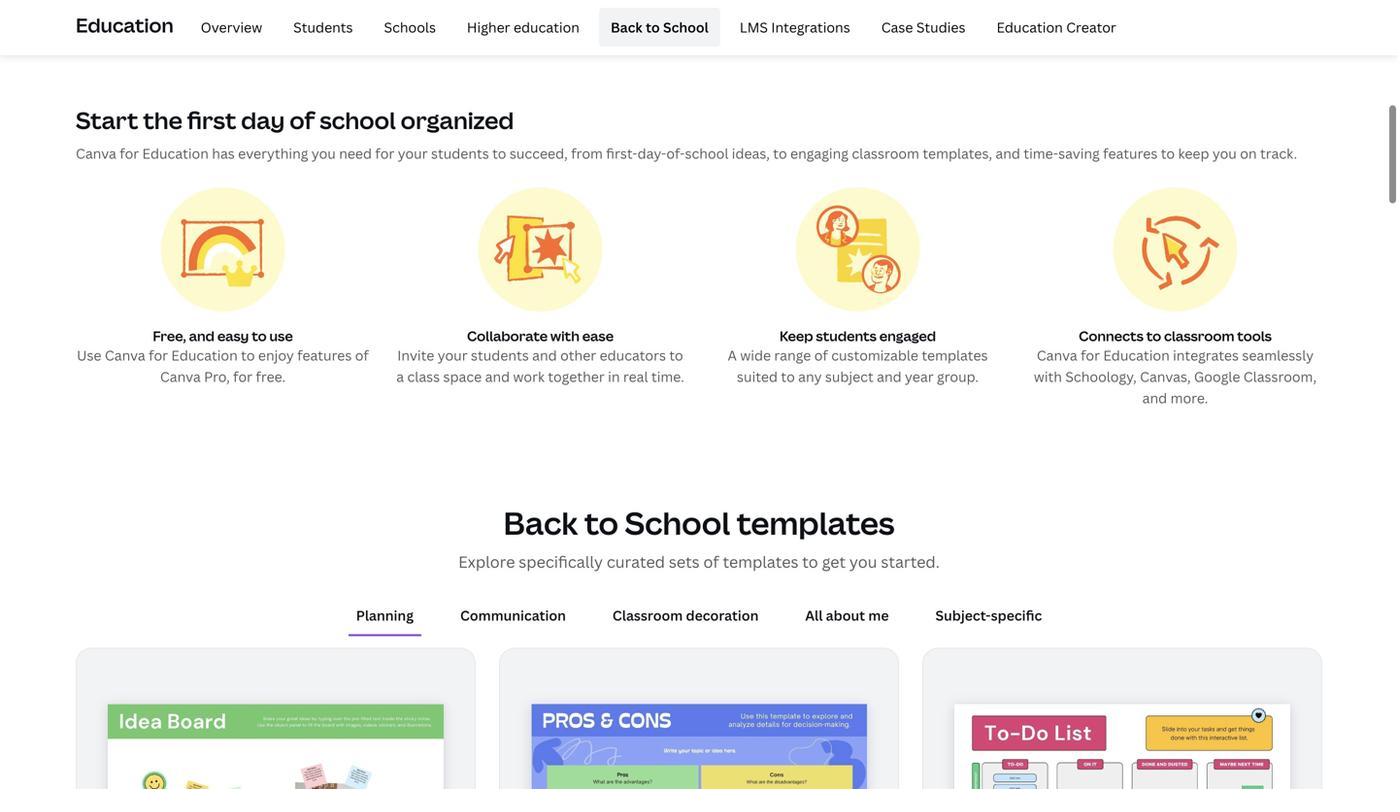 Task type: vqa. For each thing, say whether or not it's contained in the screenshot.
work
yes



Task type: describe. For each thing, give the bounding box(es) containing it.
for down start
[[120, 144, 139, 163]]

in
[[608, 368, 620, 386]]

group.
[[937, 368, 979, 386]]

of inside the back to school templates explore specifically curated sets of templates to get you started.
[[704, 552, 719, 572]]

for right pro, on the top of page
[[233, 368, 253, 386]]

collaborate with ease invite your students and other educators to a class space and work together in real time.
[[396, 327, 684, 386]]

pro and con education whiteboard in blue green yellow playful shapes style image
[[531, 704, 867, 790]]

features inside the start the first day of school organized canva for education has everything you need for your students to succeed, from first-day-of-school ideas, to engaging classroom templates, and time-saving features to keep you on track.
[[1103, 144, 1158, 163]]

overview link
[[189, 8, 274, 47]]

me
[[868, 606, 889, 625]]

has
[[212, 144, 235, 163]]

specifically
[[519, 552, 603, 572]]

schools
[[384, 18, 436, 36]]

schoology,
[[1066, 368, 1137, 386]]

studies
[[917, 18, 966, 36]]

and inside free, and easy to use use canva for education to enjoy features of canva pro, for free.
[[189, 327, 215, 345]]

pro,
[[204, 368, 230, 386]]

overview
[[201, 18, 262, 36]]

integrations
[[771, 18, 850, 36]]

case studies
[[881, 18, 966, 36]]

features inside free, and easy to use use canva for education to enjoy features of canva pro, for free.
[[297, 346, 352, 365]]

tools
[[1238, 327, 1272, 345]]

students inside collaborate with ease invite your students and other educators to a class space and work together in real time.
[[471, 346, 529, 365]]

a
[[728, 346, 737, 365]]

keep
[[780, 327, 813, 345]]

idea book whiteboard in colorful sticky notes style image
[[108, 704, 444, 790]]

seamlessly
[[1242, 346, 1314, 365]]

a
[[396, 368, 404, 386]]

lms integrations link
[[728, 8, 862, 47]]

keep
[[1178, 144, 1210, 163]]

work
[[513, 368, 545, 386]]

start the first day of school organized canva for education has everything you need for your students to succeed, from first-day-of-school ideas, to engaging classroom templates, and time-saving features to keep you on track.
[[76, 104, 1298, 163]]

lms
[[740, 18, 768, 36]]

education inside free, and easy to use use canva for education to enjoy features of canva pro, for free.
[[171, 346, 238, 365]]

the
[[143, 104, 182, 136]]

schools link
[[372, 8, 448, 47]]

day
[[241, 104, 285, 136]]

education
[[514, 18, 580, 36]]

of inside free, and easy to use use canva for education to enjoy features of canva pro, for free.
[[355, 346, 369, 365]]

day-
[[638, 144, 667, 163]]

of inside keep students engaged a wide range of customizable templates suited to any subject and year group.
[[815, 346, 828, 365]]

educators
[[600, 346, 666, 365]]

canva right use
[[105, 346, 145, 365]]

on
[[1240, 144, 1257, 163]]

subject
[[825, 368, 874, 386]]

of inside the start the first day of school organized canva for education has everything you need for your students to succeed, from first-day-of-school ideas, to engaging classroom templates, and time-saving features to keep you on track.
[[290, 104, 315, 136]]

ease
[[582, 327, 614, 345]]

canvas,
[[1140, 368, 1191, 386]]

classroom
[[613, 606, 683, 625]]

for right need
[[375, 144, 395, 163]]

of-
[[667, 144, 685, 163]]

sets
[[669, 552, 700, 572]]

communication button
[[453, 597, 574, 635]]

started.
[[881, 552, 940, 572]]

use
[[269, 327, 293, 345]]

together
[[548, 368, 605, 386]]

curated
[[607, 552, 665, 572]]

and up 'work'
[[532, 346, 557, 365]]

range
[[774, 346, 811, 365]]

and left 'work'
[[485, 368, 510, 386]]

planning button
[[348, 597, 421, 635]]

your inside collaborate with ease invite your students and other educators to a class space and work together in real time.
[[438, 346, 468, 365]]

integrates
[[1173, 346, 1239, 365]]

planning
[[356, 606, 414, 625]]

education up start
[[76, 11, 174, 38]]

all about me
[[805, 606, 889, 625]]

need
[[339, 144, 372, 163]]

invite
[[397, 346, 434, 365]]

higher education link
[[455, 8, 591, 47]]

communication
[[460, 606, 566, 625]]

more.
[[1171, 389, 1208, 407]]

creator
[[1067, 18, 1117, 36]]

2 horizontal spatial you
[[1213, 144, 1237, 163]]

space
[[443, 368, 482, 386]]

start
[[76, 104, 138, 136]]

canva left pro, on the top of page
[[160, 368, 201, 386]]

to inside collaborate with ease invite your students and other educators to a class space and work together in real time.
[[669, 346, 683, 365]]

first
[[187, 104, 236, 136]]

canva inside connects to classroom tools canva for education integrates seamlessly with schoology, canvas, google classroom, and more.
[[1037, 346, 1078, 365]]

templates,
[[923, 144, 992, 163]]



Task type: locate. For each thing, give the bounding box(es) containing it.
with inside collaborate with ease invite your students and other educators to a class space and work together in real time.
[[551, 327, 580, 345]]

education up pro, on the top of page
[[171, 346, 238, 365]]

1 vertical spatial school
[[625, 502, 730, 544]]

subject-specific button
[[928, 597, 1050, 635]]

you
[[312, 144, 336, 163], [1213, 144, 1237, 163], [850, 552, 877, 572]]

from
[[571, 144, 603, 163]]

0 horizontal spatial with
[[551, 327, 580, 345]]

to inside keep students engaged a wide range of customizable templates suited to any subject and year group.
[[781, 368, 795, 386]]

for down free, at the left top of page
[[149, 346, 168, 365]]

1 vertical spatial your
[[438, 346, 468, 365]]

features right saving
[[1103, 144, 1158, 163]]

your up space
[[438, 346, 468, 365]]

canva inside the start the first day of school organized canva for education has everything you need for your students to succeed, from first-day-of-school ideas, to engaging classroom templates, and time-saving features to keep you on track.
[[76, 144, 116, 163]]

0 vertical spatial your
[[398, 144, 428, 163]]

0 horizontal spatial back
[[504, 502, 578, 544]]

back for back to school templates explore specifically curated sets of templates to get you started.
[[504, 502, 578, 544]]

track.
[[1261, 144, 1298, 163]]

school
[[320, 104, 396, 136], [685, 144, 729, 163]]

your inside the start the first day of school organized canva for education has everything you need for your students to succeed, from first-day-of-school ideas, to engaging classroom templates, and time-saving features to keep you on track.
[[398, 144, 428, 163]]

all
[[805, 606, 823, 625]]

1 horizontal spatial back
[[611, 18, 643, 36]]

features
[[1103, 144, 1158, 163], [297, 346, 352, 365]]

0 vertical spatial classroom
[[852, 144, 920, 163]]

you for day
[[312, 144, 336, 163]]

1 vertical spatial classroom
[[1164, 327, 1235, 345]]

classroom,
[[1244, 368, 1317, 386]]

first-
[[606, 144, 638, 163]]

school inside the back to school templates explore specifically curated sets of templates to get you started.
[[625, 502, 730, 544]]

case
[[881, 18, 913, 36]]

you left need
[[312, 144, 336, 163]]

and down "customizable"
[[877, 368, 902, 386]]

and inside connects to classroom tools canva for education integrates seamlessly with schoology, canvas, google classroom, and more.
[[1143, 389, 1167, 407]]

to
[[646, 18, 660, 36], [492, 144, 506, 163], [773, 144, 787, 163], [1161, 144, 1175, 163], [252, 327, 267, 345], [1147, 327, 1162, 345], [241, 346, 255, 365], [669, 346, 683, 365], [781, 368, 795, 386], [584, 502, 619, 544], [802, 552, 818, 572]]

time.
[[652, 368, 684, 386]]

specific
[[991, 606, 1042, 625]]

subject-
[[936, 606, 991, 625]]

1 horizontal spatial features
[[1103, 144, 1158, 163]]

with
[[551, 327, 580, 345], [1034, 368, 1062, 386]]

school for back to school templates explore specifically curated sets of templates to get you started.
[[625, 502, 730, 544]]

education creator
[[997, 18, 1117, 36]]

canva up schoology,
[[1037, 346, 1078, 365]]

decoration
[[686, 606, 759, 625]]

back right education
[[611, 18, 643, 36]]

for inside connects to classroom tools canva for education integrates seamlessly with schoology, canvas, google classroom, and more.
[[1081, 346, 1100, 365]]

0 vertical spatial with
[[551, 327, 580, 345]]

0 vertical spatial school
[[320, 104, 396, 136]]

of right sets
[[704, 552, 719, 572]]

school for back to school
[[663, 18, 709, 36]]

collaborate
[[467, 327, 548, 345]]

organized
[[401, 104, 514, 136]]

features right enjoy
[[297, 346, 352, 365]]

ideas,
[[732, 144, 770, 163]]

1 vertical spatial students
[[816, 327, 877, 345]]

free, and easy to use use canva for education to enjoy features of canva pro, for free.
[[77, 327, 369, 386]]

to do list planning whiteboard in pink grey trendy stickers style image
[[955, 704, 1291, 790]]

canva down start
[[76, 144, 116, 163]]

with up other
[[551, 327, 580, 345]]

connects
[[1079, 327, 1144, 345]]

easy
[[217, 327, 249, 345]]

with inside connects to classroom tools canva for education integrates seamlessly with schoology, canvas, google classroom, and more.
[[1034, 368, 1062, 386]]

education inside the start the first day of school organized canva for education has everything you need for your students to succeed, from first-day-of-school ideas, to engaging classroom templates, and time-saving features to keep you on track.
[[142, 144, 209, 163]]

0 vertical spatial students
[[431, 144, 489, 163]]

for
[[120, 144, 139, 163], [375, 144, 395, 163], [149, 346, 168, 365], [1081, 346, 1100, 365], [233, 368, 253, 386]]

templates inside keep students engaged a wide range of customizable templates suited to any subject and year group.
[[922, 346, 988, 365]]

school left ideas,
[[685, 144, 729, 163]]

time-
[[1024, 144, 1059, 163]]

and down canvas,
[[1143, 389, 1167, 407]]

for up schoology,
[[1081, 346, 1100, 365]]

menu bar containing overview
[[181, 8, 1128, 47]]

0 horizontal spatial your
[[398, 144, 428, 163]]

education down the
[[142, 144, 209, 163]]

google
[[1194, 368, 1241, 386]]

education down "connects"
[[1104, 346, 1170, 365]]

you left on
[[1213, 144, 1237, 163]]

education inside connects to classroom tools canva for education integrates seamlessly with schoology, canvas, google classroom, and more.
[[1104, 346, 1170, 365]]

real
[[623, 368, 648, 386]]

free,
[[153, 327, 186, 345]]

to inside connects to classroom tools canva for education integrates seamlessly with schoology, canvas, google classroom, and more.
[[1147, 327, 1162, 345]]

education left the 'creator'
[[997, 18, 1063, 36]]

get
[[822, 552, 846, 572]]

of
[[290, 104, 315, 136], [355, 346, 369, 365], [815, 346, 828, 365], [704, 552, 719, 572]]

higher
[[467, 18, 510, 36]]

you right get
[[850, 552, 877, 572]]

1 vertical spatial with
[[1034, 368, 1062, 386]]

0 vertical spatial school
[[663, 18, 709, 36]]

back to school
[[611, 18, 709, 36]]

1 vertical spatial features
[[297, 346, 352, 365]]

your
[[398, 144, 428, 163], [438, 346, 468, 365]]

lms integrations
[[740, 18, 850, 36]]

back up specifically
[[504, 502, 578, 544]]

engaging
[[791, 144, 849, 163]]

and
[[996, 144, 1021, 163], [189, 327, 215, 345], [532, 346, 557, 365], [485, 368, 510, 386], [877, 368, 902, 386], [1143, 389, 1167, 407]]

you for templates
[[850, 552, 877, 572]]

case studies link
[[870, 8, 977, 47]]

other
[[560, 346, 596, 365]]

0 horizontal spatial classroom
[[852, 144, 920, 163]]

school up sets
[[625, 502, 730, 544]]

about
[[826, 606, 865, 625]]

0 horizontal spatial school
[[320, 104, 396, 136]]

students up "customizable"
[[816, 327, 877, 345]]

classroom inside the start the first day of school organized canva for education has everything you need for your students to succeed, from first-day-of-school ideas, to engaging classroom templates, and time-saving features to keep you on track.
[[852, 144, 920, 163]]

back to school templates explore specifically curated sets of templates to get you started.
[[459, 502, 940, 572]]

keep students engaged a wide range of customizable templates suited to any subject and year group.
[[728, 327, 988, 386]]

education creator link
[[985, 8, 1128, 47]]

higher education
[[467, 18, 580, 36]]

0 vertical spatial features
[[1103, 144, 1158, 163]]

templates up decoration
[[723, 552, 799, 572]]

students link
[[282, 8, 365, 47]]

1 horizontal spatial you
[[850, 552, 877, 572]]

0 horizontal spatial features
[[297, 346, 352, 365]]

all about me button
[[798, 597, 897, 635]]

students down organized on the top of page
[[431, 144, 489, 163]]

explore
[[459, 552, 515, 572]]

classroom decoration
[[613, 606, 759, 625]]

0 vertical spatial back
[[611, 18, 643, 36]]

classroom right engaging
[[852, 144, 920, 163]]

1 vertical spatial school
[[685, 144, 729, 163]]

1 horizontal spatial school
[[685, 144, 729, 163]]

and inside keep students engaged a wide range of customizable templates suited to any subject and year group.
[[877, 368, 902, 386]]

students
[[293, 18, 353, 36]]

free.
[[256, 368, 286, 386]]

classroom decoration button
[[605, 597, 767, 635]]

of right day
[[290, 104, 315, 136]]

school up need
[[320, 104, 396, 136]]

and inside the start the first day of school organized canva for education has everything you need for your students to succeed, from first-day-of-school ideas, to engaging classroom templates, and time-saving features to keep you on track.
[[996, 144, 1021, 163]]

engaged
[[880, 327, 936, 345]]

use
[[77, 346, 101, 365]]

templates up group.
[[922, 346, 988, 365]]

back to school link
[[599, 8, 720, 47]]

students down collaborate
[[471, 346, 529, 365]]

students inside the start the first day of school organized canva for education has everything you need for your students to succeed, from first-day-of-school ideas, to engaging classroom templates, and time-saving features to keep you on track.
[[431, 144, 489, 163]]

back inside the back to school templates explore specifically curated sets of templates to get you started.
[[504, 502, 578, 544]]

wide
[[740, 346, 771, 365]]

subject-specific
[[936, 606, 1042, 625]]

classroom up integrates
[[1164, 327, 1235, 345]]

2 vertical spatial students
[[471, 346, 529, 365]]

1 vertical spatial back
[[504, 502, 578, 544]]

with left schoology,
[[1034, 368, 1062, 386]]

succeed,
[[510, 144, 568, 163]]

education
[[76, 11, 174, 38], [997, 18, 1063, 36], [142, 144, 209, 163], [171, 346, 238, 365], [1104, 346, 1170, 365]]

menu bar
[[181, 8, 1128, 47]]

and left easy
[[189, 327, 215, 345]]

connects to classroom tools canva for education integrates seamlessly with schoology, canvas, google classroom, and more.
[[1034, 327, 1317, 407]]

suited
[[737, 368, 778, 386]]

saving
[[1059, 144, 1100, 163]]

1 horizontal spatial your
[[438, 346, 468, 365]]

of up any
[[815, 346, 828, 365]]

year
[[905, 368, 934, 386]]

0 horizontal spatial you
[[312, 144, 336, 163]]

0 vertical spatial templates
[[922, 346, 988, 365]]

everything
[[238, 144, 308, 163]]

2 vertical spatial templates
[[723, 552, 799, 572]]

you inside the back to school templates explore specifically curated sets of templates to get you started.
[[850, 552, 877, 572]]

1 vertical spatial templates
[[737, 502, 895, 544]]

1 horizontal spatial with
[[1034, 368, 1062, 386]]

class
[[407, 368, 440, 386]]

any
[[798, 368, 822, 386]]

school left lms
[[663, 18, 709, 36]]

school
[[663, 18, 709, 36], [625, 502, 730, 544]]

your down organized on the top of page
[[398, 144, 428, 163]]

templates up get
[[737, 502, 895, 544]]

of left invite
[[355, 346, 369, 365]]

classroom inside connects to classroom tools canva for education integrates seamlessly with schoology, canvas, google classroom, and more.
[[1164, 327, 1235, 345]]

back for back to school
[[611, 18, 643, 36]]

enjoy
[[258, 346, 294, 365]]

and left time-
[[996, 144, 1021, 163]]

1 horizontal spatial classroom
[[1164, 327, 1235, 345]]

students inside keep students engaged a wide range of customizable templates suited to any subject and year group.
[[816, 327, 877, 345]]



